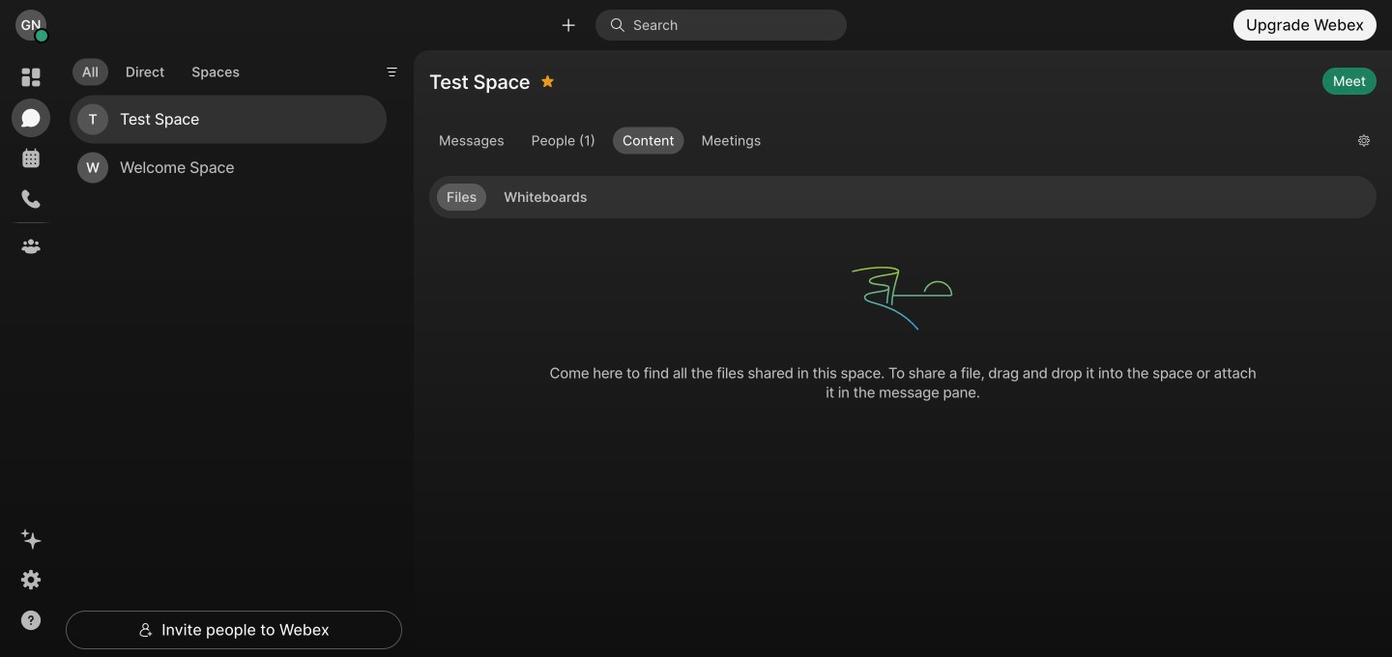 Task type: describe. For each thing, give the bounding box(es) containing it.
test space list item
[[70, 95, 387, 144]]

webex tab list
[[12, 58, 50, 266]]



Task type: locate. For each thing, give the bounding box(es) containing it.
welcome space list item
[[70, 144, 387, 192]]

navigation
[[0, 50, 62, 658]]

tab list
[[68, 47, 254, 91]]

group
[[429, 127, 1343, 159]]



Task type: vqa. For each thing, say whether or not it's contained in the screenshot.
"Filter by" icon
no



